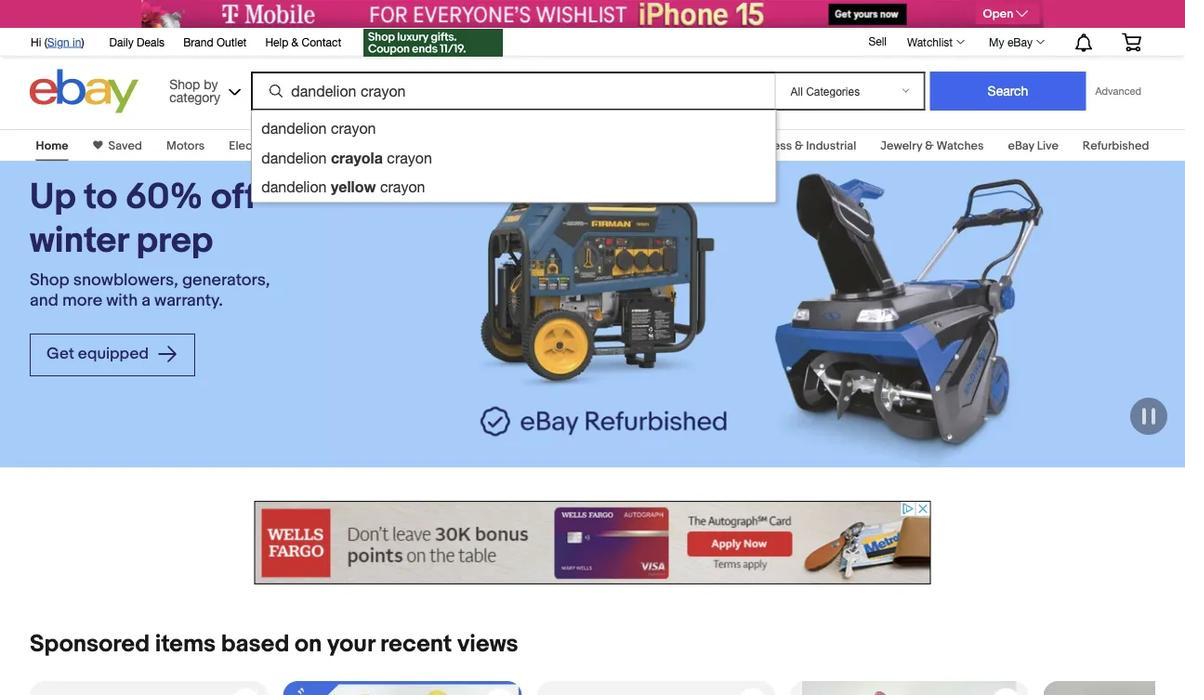 Task type: locate. For each thing, give the bounding box(es) containing it.
1 vertical spatial crayon
[[387, 149, 432, 166]]

items
[[155, 630, 216, 659]]

0 vertical spatial dandelion
[[261, 120, 327, 137]]

brand outlet
[[183, 35, 247, 48]]

saved
[[108, 138, 142, 153]]

brand
[[183, 35, 213, 48]]

prep
[[136, 219, 213, 262]]

ebay inside account "navigation"
[[1007, 35, 1033, 48]]

shop left by
[[169, 76, 200, 92]]

sign
[[47, 35, 70, 48]]

equipped
[[78, 344, 149, 364]]

0 horizontal spatial home
[[36, 138, 68, 153]]

crayon right yellow
[[380, 178, 425, 196]]

& for help
[[291, 35, 299, 48]]

home
[[36, 138, 68, 153], [406, 138, 438, 153]]

up to 60% off winter prep main content
[[0, 118, 1185, 695]]

up
[[30, 176, 76, 219]]

based
[[221, 630, 289, 659]]

daily deals link
[[109, 33, 165, 53]]

1 home from the left
[[36, 138, 68, 153]]

& for jewelry
[[925, 138, 934, 153]]

electronics
[[229, 138, 290, 153]]

refurbished link
[[1083, 138, 1149, 153]]

0 vertical spatial ebay
[[1007, 35, 1033, 48]]

in
[[73, 35, 81, 48]]

1 dandelion from the top
[[261, 120, 327, 137]]

&
[[291, 35, 299, 48], [441, 138, 450, 153], [795, 138, 803, 153], [925, 138, 934, 153]]

2 dandelion from the top
[[261, 149, 327, 166]]

motors link
[[166, 138, 205, 153]]

& right business
[[795, 138, 803, 153]]

ebay
[[1007, 35, 1033, 48], [1008, 138, 1034, 153]]

home for home & garden
[[406, 138, 438, 153]]

1 vertical spatial ebay
[[1008, 138, 1034, 153]]

sign in link
[[47, 35, 81, 48]]

get equipped
[[46, 344, 152, 364]]

Search for anything text field
[[254, 73, 771, 109]]

home left garden on the top
[[406, 138, 438, 153]]

garden
[[452, 138, 493, 153]]

get
[[46, 344, 74, 364]]

your
[[327, 630, 375, 659]]

ebay live
[[1008, 138, 1059, 153]]

deals
[[137, 35, 165, 48]]

& right help at the left of the page
[[291, 35, 299, 48]]

crayon inside the dandelion crayola crayon
[[387, 149, 432, 166]]

0 vertical spatial shop
[[169, 76, 200, 92]]

warranty.
[[154, 291, 223, 311]]

& left garden on the top
[[441, 138, 450, 153]]

2 vertical spatial dandelion
[[261, 178, 327, 196]]

0 horizontal spatial shop
[[30, 270, 69, 291]]

home up up
[[36, 138, 68, 153]]

home & garden
[[406, 138, 493, 153]]

3 dandelion from the top
[[261, 178, 327, 196]]

recent
[[380, 630, 452, 659]]

saved link
[[103, 138, 142, 153]]

ebay right my
[[1007, 35, 1033, 48]]

advertisement region inside up to 60% off winter prep main content
[[254, 501, 931, 585]]

dandelion crayola crayon
[[261, 149, 432, 166]]

advertisement region
[[142, 0, 1043, 28], [254, 501, 931, 585]]

jewelry & watches
[[880, 138, 984, 153]]

open
[[983, 7, 1013, 21]]

1 vertical spatial advertisement region
[[254, 501, 931, 585]]

banner
[[20, 23, 1155, 203]]

brand outlet link
[[183, 33, 247, 53]]

crayon inside dandelion yellow crayon
[[380, 178, 425, 196]]

help & contact
[[265, 35, 341, 48]]

sell link
[[860, 34, 895, 48]]

1 horizontal spatial home
[[406, 138, 438, 153]]

refurbished
[[1083, 138, 1149, 153]]

crayon up collectibles
[[331, 120, 376, 137]]

up to 60% off winter prep shop snowblowers, generators, and more with a warranty.
[[30, 176, 270, 311]]

& right jewelry
[[925, 138, 934, 153]]

hi
[[31, 35, 41, 48]]

None submit
[[930, 72, 1086, 111]]

daily
[[109, 35, 134, 48]]

dandelion inside the dandelion crayola crayon
[[261, 149, 327, 166]]

by
[[204, 76, 218, 92]]

dandelion
[[261, 120, 327, 137], [261, 149, 327, 166], [261, 178, 327, 196]]

snowblowers,
[[73, 270, 178, 291]]

ebay inside up to 60% off winter prep main content
[[1008, 138, 1034, 153]]

1 vertical spatial dandelion
[[261, 149, 327, 166]]

dandelion inside dandelion yellow crayon
[[261, 178, 327, 196]]

shop up and
[[30, 270, 69, 291]]

electronics link
[[229, 138, 290, 153]]

dandelion up the "electronics" "link"
[[261, 120, 327, 137]]

dandelion down electronics
[[261, 178, 327, 196]]

advanced link
[[1086, 72, 1151, 110]]

crayon for yellow
[[380, 178, 425, 196]]

ebay left live
[[1008, 138, 1034, 153]]

list box
[[251, 110, 777, 203]]

dandelion down dandelion crayon
[[261, 149, 327, 166]]

crayon right crayola
[[387, 149, 432, 166]]

)
[[81, 35, 84, 48]]

more
[[62, 291, 102, 311]]

crayon for crayola
[[387, 149, 432, 166]]

crayon
[[331, 120, 376, 137], [387, 149, 432, 166], [380, 178, 425, 196]]

2 home from the left
[[406, 138, 438, 153]]

shop
[[169, 76, 200, 92], [30, 270, 69, 291]]

2 vertical spatial crayon
[[380, 178, 425, 196]]

ebay live link
[[1008, 138, 1059, 153]]

1 vertical spatial shop
[[30, 270, 69, 291]]

watchlist link
[[897, 31, 973, 53]]

& inside account "navigation"
[[291, 35, 299, 48]]

advanced
[[1095, 85, 1141, 97]]

account navigation
[[20, 23, 1155, 59]]

help
[[265, 35, 288, 48]]

generators,
[[182, 270, 270, 291]]

1 horizontal spatial shop
[[169, 76, 200, 92]]

dandelion for crayola
[[261, 149, 327, 166]]



Task type: describe. For each thing, give the bounding box(es) containing it.
yellow
[[331, 178, 376, 196]]

and
[[30, 291, 58, 311]]

jewelry
[[880, 138, 922, 153]]

your shopping cart image
[[1121, 33, 1142, 51]]

dandelion yellow crayon
[[261, 178, 425, 196]]

to
[[84, 176, 117, 219]]

sell
[[869, 34, 887, 48]]

hi ( sign in )
[[31, 35, 84, 48]]

business & industrial
[[743, 138, 856, 153]]

motors
[[166, 138, 205, 153]]

contact
[[302, 35, 341, 48]]

collectibles link
[[314, 138, 381, 153]]

on
[[295, 630, 322, 659]]

daily deals
[[109, 35, 165, 48]]

shop by category button
[[161, 69, 245, 109]]

dandelion crayon
[[261, 120, 376, 137]]

business
[[743, 138, 792, 153]]

shop inside shop by category
[[169, 76, 200, 92]]

sponsored items based on your recent views
[[30, 630, 518, 659]]

watches
[[936, 138, 984, 153]]

watchlist
[[907, 35, 953, 48]]

my ebay link
[[979, 31, 1053, 53]]

shop by category
[[169, 76, 220, 105]]

(
[[44, 35, 47, 48]]

up to 60% off winter prep link
[[30, 176, 297, 263]]

views
[[457, 630, 518, 659]]

off
[[211, 176, 256, 219]]

category
[[169, 89, 220, 105]]

home for home
[[36, 138, 68, 153]]

sponsored
[[30, 630, 150, 659]]

business & industrial link
[[743, 138, 856, 153]]

outlet
[[216, 35, 247, 48]]

0 vertical spatial advertisement region
[[142, 0, 1043, 28]]

help & contact link
[[265, 33, 341, 53]]

0 vertical spatial crayon
[[331, 120, 376, 137]]

a
[[142, 291, 151, 311]]

collectibles
[[314, 138, 381, 153]]

my ebay
[[989, 35, 1033, 48]]

get the coupon image
[[364, 29, 503, 57]]

live
[[1037, 138, 1059, 153]]

winter
[[30, 219, 128, 262]]

with
[[106, 291, 138, 311]]

home & garden link
[[406, 138, 493, 153]]

& for home
[[441, 138, 450, 153]]

get equipped link
[[30, 333, 195, 376]]

crayola
[[331, 149, 383, 166]]

banner containing crayola
[[20, 23, 1155, 203]]

jewelry & watches link
[[880, 138, 984, 153]]

list box containing crayola
[[251, 110, 777, 203]]

60%
[[125, 176, 203, 219]]

& for business
[[795, 138, 803, 153]]

open button
[[975, 4, 1040, 24]]

industrial
[[806, 138, 856, 153]]

shop inside 'up to 60% off winter prep shop snowblowers, generators, and more with a warranty.'
[[30, 270, 69, 291]]

my
[[989, 35, 1004, 48]]

dandelion for yellow
[[261, 178, 327, 196]]



Task type: vqa. For each thing, say whether or not it's contained in the screenshot.
Open
yes



